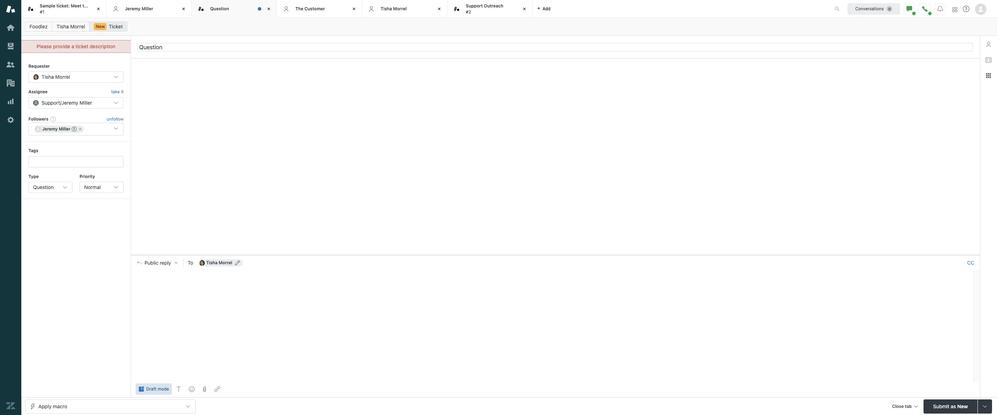 Task type: describe. For each thing, give the bounding box(es) containing it.
assignee
[[28, 89, 48, 95]]

normal
[[84, 184, 101, 190]]

add button
[[533, 0, 555, 17]]

new inside secondary element
[[96, 24, 105, 29]]

notifications image
[[938, 6, 944, 12]]

public reply button
[[131, 256, 183, 271]]

#2
[[466, 9, 471, 14]]

tab containing support outreach
[[448, 0, 533, 18]]

morrel inside tab
[[393, 6, 407, 11]]

followers element
[[28, 123, 124, 136]]

unfollow
[[107, 117, 124, 122]]

question inside question popup button
[[33, 184, 54, 190]]

ticket
[[109, 23, 123, 29]]

apps image
[[986, 73, 992, 79]]

requester
[[28, 64, 50, 69]]

organizations image
[[6, 79, 15, 88]]

get help image
[[964, 6, 970, 12]]

support for jeremy
[[42, 100, 60, 106]]

submit as new
[[934, 404, 968, 410]]

cc
[[968, 260, 975, 266]]

close tab
[[893, 404, 912, 409]]

miller for jeremy miller 'option'
[[59, 127, 71, 132]]

conversations
[[856, 6, 884, 11]]

meet
[[71, 3, 81, 9]]

please provide a ticket description
[[37, 43, 115, 49]]

close
[[893, 404, 904, 409]]

add link (cmd k) image
[[214, 387, 220, 393]]

type
[[28, 174, 39, 179]]

admin image
[[6, 115, 15, 125]]

tab containing sample ticket: meet the ticket
[[21, 0, 107, 18]]

tisha inside requester 'element'
[[42, 74, 54, 80]]

tisha morrel link
[[52, 22, 90, 32]]

support outreach #2
[[466, 3, 504, 14]]

tabs tab list
[[21, 0, 828, 18]]

morrel inside requester 'element'
[[55, 74, 70, 80]]

a
[[72, 43, 74, 49]]

knowledge image
[[986, 57, 992, 63]]

zendesk support image
[[6, 5, 15, 14]]

views image
[[6, 42, 15, 51]]

close tab button
[[889, 400, 921, 415]]

question tab
[[192, 0, 277, 18]]

customers image
[[6, 60, 15, 69]]

Subject field
[[138, 43, 973, 51]]

tab
[[905, 404, 912, 409]]

macro
[[53, 404, 67, 410]]

outreach
[[484, 3, 504, 9]]

apply macro
[[38, 404, 67, 410]]

take it
[[111, 89, 124, 95]]

jeremy for jeremy miller tab
[[125, 6, 141, 11]]

minimize composer image
[[553, 253, 558, 258]]

tisha morrel inside secondary element
[[57, 23, 85, 29]]

the
[[83, 3, 89, 9]]

draft mode
[[146, 387, 169, 392]]

tisha morrel inside tab
[[381, 6, 407, 11]]

cc button
[[968, 260, 975, 266]]

jeremy miller for jeremy miller 'option'
[[42, 127, 71, 132]]

close image for the customer tab
[[351, 5, 358, 12]]

take it button
[[111, 89, 124, 96]]

jeremy miller option
[[34, 126, 84, 133]]

jeremy miller tab
[[107, 0, 192, 18]]

the customer
[[296, 6, 325, 11]]

to
[[188, 260, 193, 266]]

user is an agent image
[[72, 127, 77, 132]]

tisha morrel inside requester 'element'
[[42, 74, 70, 80]]

close image for tisha morrel tab
[[436, 5, 443, 12]]

the customer tab
[[277, 0, 362, 18]]

edit user image
[[235, 261, 240, 266]]

close image inside the question tab
[[265, 5, 272, 12]]

miller for jeremy miller tab
[[142, 6, 153, 11]]

tags
[[28, 148, 38, 154]]

question button
[[28, 182, 72, 193]]

reply
[[160, 260, 171, 266]]

close image for tab containing support outreach
[[521, 5, 528, 12]]



Task type: locate. For each thing, give the bounding box(es) containing it.
jeremy miller for jeremy miller tab
[[125, 6, 153, 11]]

it
[[121, 89, 124, 95]]

customer
[[305, 6, 325, 11]]

0 horizontal spatial new
[[96, 24, 105, 29]]

please
[[37, 43, 52, 49]]

ticket right the on the top left of the page
[[90, 3, 102, 9]]

close image inside the customer tab
[[351, 5, 358, 12]]

0 horizontal spatial jeremy
[[42, 127, 58, 132]]

4 close image from the left
[[521, 5, 528, 12]]

button displays agent's chat status as online. image
[[907, 6, 913, 12]]

submit
[[934, 404, 950, 410]]

1 close image from the left
[[180, 5, 187, 12]]

priority
[[80, 174, 95, 179]]

ticket
[[90, 3, 102, 9], [76, 43, 88, 49]]

support for #2
[[466, 3, 483, 9]]

support / jeremy miller
[[42, 100, 92, 106]]

jeremy miller inside tab
[[125, 6, 153, 11]]

1 horizontal spatial ticket
[[90, 3, 102, 9]]

close image inside jeremy miller tab
[[180, 5, 187, 12]]

close image for tab containing sample ticket: meet the ticket
[[95, 5, 102, 12]]

2 close image from the left
[[351, 5, 358, 12]]

0 vertical spatial jeremy miller
[[125, 6, 153, 11]]

1 horizontal spatial support
[[466, 3, 483, 9]]

add attachment image
[[202, 387, 207, 393]]

2 tab from the left
[[448, 0, 533, 18]]

1 vertical spatial miller
[[80, 100, 92, 106]]

public reply
[[145, 260, 171, 266]]

morrel inside secondary element
[[70, 23, 85, 29]]

mode
[[158, 387, 169, 392]]

0 vertical spatial miller
[[142, 6, 153, 11]]

1 horizontal spatial question
[[210, 6, 229, 11]]

sample ticket: meet the ticket #1
[[40, 3, 102, 14]]

0 vertical spatial new
[[96, 24, 105, 29]]

jeremy inside jeremy miller tab
[[125, 6, 141, 11]]

jeremy
[[125, 6, 141, 11], [61, 100, 78, 106], [42, 127, 58, 132]]

ticket:
[[56, 3, 70, 9]]

2 horizontal spatial miller
[[142, 6, 153, 11]]

tisha inside tab
[[381, 6, 392, 11]]

tisha inside secondary element
[[57, 23, 69, 29]]

zendesk products image
[[953, 7, 958, 12]]

millerjeremy500@gmail.com image
[[35, 127, 41, 132]]

miller inside the 'assignee' element
[[80, 100, 92, 106]]

tisha morrel tab
[[362, 0, 448, 18]]

1 vertical spatial support
[[42, 100, 60, 106]]

1 vertical spatial ticket
[[76, 43, 88, 49]]

info on adding followers image
[[51, 117, 56, 122]]

provide
[[53, 43, 70, 49]]

the
[[296, 6, 304, 11]]

1 horizontal spatial new
[[958, 404, 968, 410]]

sample
[[40, 3, 55, 9]]

tisha morrel
[[381, 6, 407, 11], [57, 23, 85, 29], [42, 74, 70, 80], [206, 260, 232, 266]]

miller inside 'option'
[[59, 127, 71, 132]]

/
[[60, 100, 61, 106]]

normal button
[[80, 182, 124, 193]]

tab
[[21, 0, 107, 18], [448, 0, 533, 18]]

followers
[[28, 116, 48, 122]]

remove image
[[78, 127, 83, 132]]

0 horizontal spatial miller
[[59, 127, 71, 132]]

Tags field
[[34, 158, 117, 165]]

0 horizontal spatial ticket
[[76, 43, 88, 49]]

1 horizontal spatial tab
[[448, 0, 533, 18]]

support inside the 'assignee' element
[[42, 100, 60, 106]]

description
[[90, 43, 115, 49]]

assignee element
[[28, 97, 124, 109]]

tab up secondary element
[[448, 0, 533, 18]]

take
[[111, 89, 120, 95]]

support
[[466, 3, 483, 9], [42, 100, 60, 106]]

2 vertical spatial jeremy
[[42, 127, 58, 132]]

close image
[[95, 5, 102, 12], [351, 5, 358, 12], [436, 5, 443, 12], [521, 5, 528, 12]]

1 close image from the left
[[95, 5, 102, 12]]

unfollow button
[[107, 116, 124, 123]]

1 horizontal spatial close image
[[265, 5, 272, 12]]

jeremy inside jeremy miller 'option'
[[42, 127, 58, 132]]

tisha
[[381, 6, 392, 11], [57, 23, 69, 29], [42, 74, 54, 80], [206, 260, 218, 266]]

0 vertical spatial jeremy
[[125, 6, 141, 11]]

zendesk image
[[6, 402, 15, 411]]

1 vertical spatial jeremy miller
[[42, 127, 71, 132]]

displays possible ticket submission types image
[[983, 404, 988, 410]]

0 vertical spatial question
[[210, 6, 229, 11]]

new
[[96, 24, 105, 29], [958, 404, 968, 410]]

public
[[145, 260, 159, 266]]

0 horizontal spatial tab
[[21, 0, 107, 18]]

ticket inside 'sample ticket: meet the ticket #1'
[[90, 3, 102, 9]]

#1
[[40, 9, 44, 14]]

jeremy for jeremy miller 'option'
[[42, 127, 58, 132]]

conversations button
[[848, 3, 901, 14]]

2 vertical spatial miller
[[59, 127, 71, 132]]

0 horizontal spatial close image
[[180, 5, 187, 12]]

2 horizontal spatial jeremy
[[125, 6, 141, 11]]

new left ticket
[[96, 24, 105, 29]]

support down assignee
[[42, 100, 60, 106]]

1 vertical spatial new
[[958, 404, 968, 410]]

1 horizontal spatial miller
[[80, 100, 92, 106]]

requester element
[[28, 72, 124, 83]]

0 horizontal spatial jeremy miller
[[42, 127, 71, 132]]

apply
[[38, 404, 51, 410]]

1 horizontal spatial jeremy
[[61, 100, 78, 106]]

2 close image from the left
[[265, 5, 272, 12]]

3 close image from the left
[[436, 5, 443, 12]]

0 horizontal spatial support
[[42, 100, 60, 106]]

secondary element
[[21, 20, 998, 34]]

0 vertical spatial support
[[466, 3, 483, 9]]

customer context image
[[986, 42, 992, 47]]

support up #2
[[466, 3, 483, 9]]

moretisha@foodlez.com image
[[199, 260, 205, 266]]

draft
[[146, 387, 157, 392]]

1 vertical spatial jeremy
[[61, 100, 78, 106]]

0 horizontal spatial question
[[33, 184, 54, 190]]

main element
[[0, 0, 21, 416]]

jeremy miller
[[125, 6, 153, 11], [42, 127, 71, 132]]

1 tab from the left
[[21, 0, 107, 18]]

question inside the question tab
[[210, 6, 229, 11]]

0 vertical spatial ticket
[[90, 3, 102, 9]]

as
[[951, 404, 956, 410]]

1 horizontal spatial jeremy miller
[[125, 6, 153, 11]]

foodlez link
[[25, 22, 52, 32]]

foodlez
[[29, 23, 48, 29]]

draft mode button
[[136, 384, 172, 395]]

add
[[543, 6, 551, 11]]

morrel
[[393, 6, 407, 11], [70, 23, 85, 29], [55, 74, 70, 80], [219, 260, 232, 266]]

ticket right a
[[76, 43, 88, 49]]

close image inside tisha morrel tab
[[436, 5, 443, 12]]

insert emojis image
[[189, 387, 195, 393]]

1 vertical spatial question
[[33, 184, 54, 190]]

reporting image
[[6, 97, 15, 106]]

get started image
[[6, 23, 15, 32]]

format text image
[[176, 387, 182, 393]]

tab up tisha morrel link at the top left of the page
[[21, 0, 107, 18]]

miller
[[142, 6, 153, 11], [80, 100, 92, 106], [59, 127, 71, 132]]

question
[[210, 6, 229, 11], [33, 184, 54, 190]]

jeremy miller inside 'option'
[[42, 127, 71, 132]]

close image
[[180, 5, 187, 12], [265, 5, 272, 12]]

jeremy inside the 'assignee' element
[[61, 100, 78, 106]]

support inside support outreach #2
[[466, 3, 483, 9]]

new right as
[[958, 404, 968, 410]]

miller inside tab
[[142, 6, 153, 11]]



Task type: vqa. For each thing, say whether or not it's contained in the screenshot.
FORM
no



